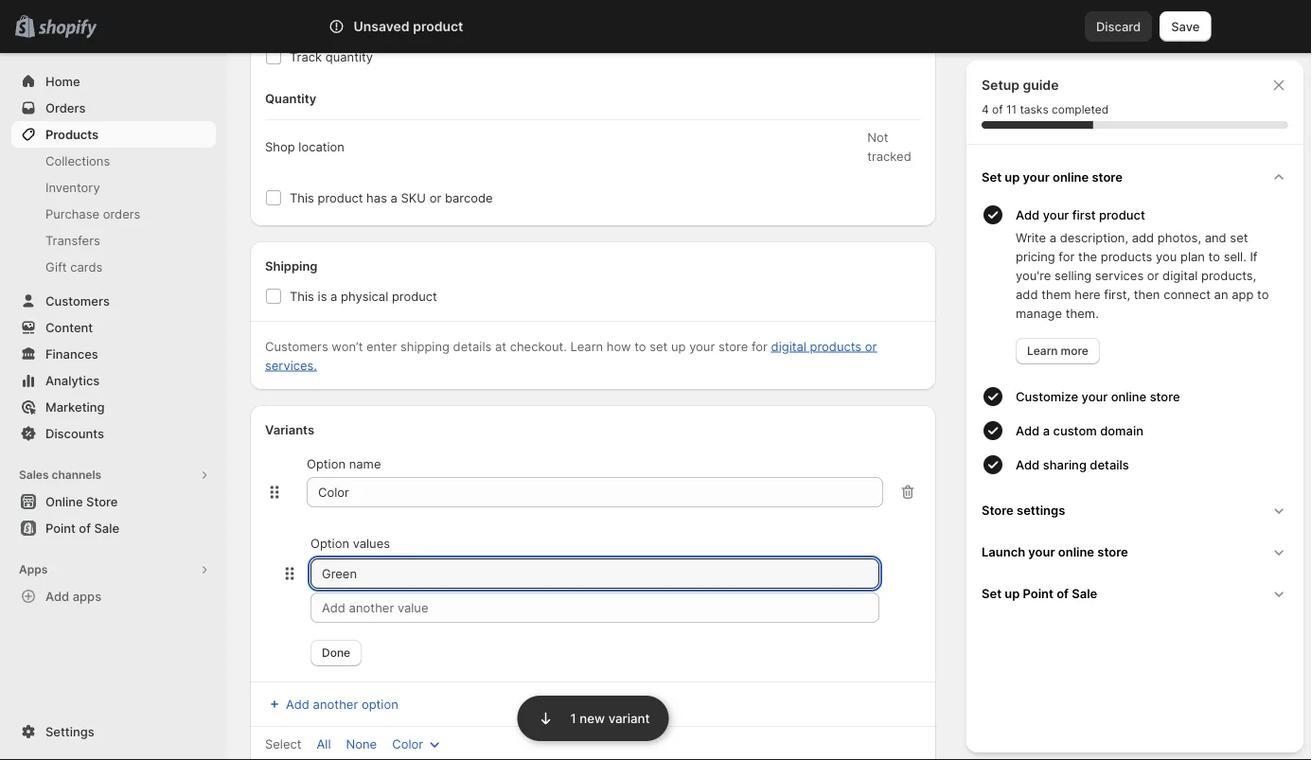 Task type: describe. For each thing, give the bounding box(es) containing it.
1 new variant button
[[518, 694, 669, 742]]

store inside the "customize your online store" button
[[1151, 389, 1181, 404]]

1 vertical spatial to
[[1258, 287, 1270, 302]]

done
[[322, 647, 351, 660]]

option for option name
[[307, 457, 346, 471]]

connect
[[1164, 287, 1211, 302]]

customers won't enter shipping details at checkout. learn how to set up your store for
[[265, 339, 772, 354]]

sales
[[19, 468, 49, 482]]

customize your online store button
[[1016, 380, 1297, 414]]

apps
[[73, 589, 101, 604]]

services.
[[265, 358, 317, 373]]

a inside write a description, add photos, and set pricing for the products you plan to sell. if you're selling services or digital products, add them here first, then connect an app to manage them.
[[1050, 230, 1057, 245]]

customers for customers won't enter shipping details at checkout. learn how to set up your store for
[[265, 339, 328, 354]]

content link
[[11, 314, 216, 341]]

first,
[[1105, 287, 1131, 302]]

channels
[[52, 468, 101, 482]]

gift cards link
[[11, 254, 216, 280]]

has
[[367, 190, 387, 205]]

Add another value text field
[[311, 593, 880, 623]]

digital products or services.
[[265, 339, 878, 373]]

add your first product
[[1016, 207, 1146, 222]]

0 horizontal spatial learn
[[571, 339, 604, 354]]

product inside button
[[1100, 207, 1146, 222]]

option name
[[307, 457, 381, 471]]

for inside write a description, add photos, and set pricing for the products you plan to sell. if you're selling services or digital products, add them here first, then connect an app to manage them.
[[1059, 249, 1075, 264]]

digital inside the digital products or services.
[[772, 339, 807, 354]]

sku
[[401, 190, 426, 205]]

custom
[[1054, 423, 1098, 438]]

of inside "button"
[[1057, 586, 1069, 601]]

store inside set up your online store button
[[1093, 170, 1123, 184]]

Size text field
[[307, 477, 884, 508]]

set up point of sale button
[[975, 573, 1297, 615]]

selling
[[1055, 268, 1092, 283]]

purchase orders
[[45, 207, 141, 221]]

not
[[868, 130, 889, 144]]

services
[[1096, 268, 1144, 283]]

add your first product button
[[1016, 198, 1297, 228]]

variants
[[265, 422, 315, 437]]

inventory
[[45, 180, 100, 195]]

home
[[45, 74, 80, 89]]

point inside "button"
[[1024, 586, 1054, 601]]

shop location
[[265, 139, 345, 154]]

plan
[[1181, 249, 1206, 264]]

product right unsaved
[[413, 18, 464, 35]]

transfers
[[45, 233, 100, 248]]

save
[[1172, 19, 1201, 34]]

discard
[[1097, 19, 1142, 34]]

a inside add a custom domain button
[[1044, 423, 1051, 438]]

barcode
[[445, 190, 493, 205]]

orders
[[45, 100, 86, 115]]

your right how
[[690, 339, 715, 354]]

setup
[[982, 77, 1020, 93]]

tracked
[[868, 149, 912, 163]]

online for launch your online store
[[1059, 545, 1095, 559]]

domain
[[1101, 423, 1144, 438]]

an
[[1215, 287, 1229, 302]]

add sharing details
[[1016, 458, 1130, 472]]

settings link
[[11, 719, 216, 745]]

add for add apps
[[45, 589, 69, 604]]

setup guide
[[982, 77, 1060, 93]]

values
[[353, 536, 390, 551]]

online store link
[[11, 489, 216, 515]]

content
[[45, 320, 93, 335]]

select
[[265, 737, 302, 752]]

your for add
[[1044, 207, 1070, 222]]

marketing link
[[11, 394, 216, 421]]

at
[[495, 339, 507, 354]]

point of sale
[[45, 521, 119, 536]]

all
[[317, 737, 331, 752]]

set up point of sale
[[982, 586, 1098, 601]]

them
[[1042, 287, 1072, 302]]

point of sale button
[[0, 515, 227, 542]]

or inside the digital products or services.
[[866, 339, 878, 354]]

guide
[[1023, 77, 1060, 93]]

discard button
[[1086, 11, 1153, 42]]

online for customize your online store
[[1112, 389, 1147, 404]]

collections link
[[11, 148, 216, 174]]

checkout.
[[510, 339, 567, 354]]

shipping
[[401, 339, 450, 354]]

online store button
[[0, 489, 227, 515]]

0 horizontal spatial set
[[650, 339, 668, 354]]

store inside online store link
[[86, 494, 118, 509]]

name
[[349, 457, 381, 471]]

gift
[[45, 260, 67, 274]]

finances link
[[11, 341, 216, 368]]

save button
[[1161, 11, 1212, 42]]

add another option
[[286, 697, 399, 712]]

marketing
[[45, 400, 105, 414]]

shopify image
[[38, 19, 97, 38]]

this product has a sku or barcode
[[290, 190, 493, 205]]

write
[[1016, 230, 1047, 245]]

or inside write a description, add photos, and set pricing for the products you plan to sell. if you're selling services or digital products, add them here first, then connect an app to manage them.
[[1148, 268, 1160, 283]]

point of sale link
[[11, 515, 216, 542]]

shipping
[[265, 259, 318, 273]]

of for sale
[[79, 521, 91, 536]]

0 horizontal spatial or
[[430, 190, 442, 205]]

of for 11
[[993, 103, 1004, 117]]

quantity
[[265, 91, 317, 106]]

your for customize
[[1082, 389, 1109, 404]]

add a custom domain button
[[1016, 414, 1297, 448]]

a right 'is'
[[331, 289, 338, 304]]

11
[[1007, 103, 1017, 117]]

color
[[392, 737, 424, 752]]

your for launch
[[1029, 545, 1056, 559]]

add sharing details button
[[1016, 448, 1297, 482]]

search
[[412, 19, 453, 34]]

option
[[362, 697, 399, 712]]

your up add your first product on the right top of the page
[[1024, 170, 1050, 184]]

if
[[1251, 249, 1258, 264]]

2 vertical spatial to
[[635, 339, 647, 354]]

online
[[45, 494, 83, 509]]

1 horizontal spatial to
[[1209, 249, 1221, 264]]



Task type: locate. For each thing, give the bounding box(es) containing it.
your up add a custom domain
[[1082, 389, 1109, 404]]

set down launch
[[982, 586, 1002, 601]]

online up add your first product on the right top of the page
[[1053, 170, 1090, 184]]

of down launch your online store
[[1057, 586, 1069, 601]]

0 vertical spatial option
[[307, 457, 346, 471]]

point down launch your online store
[[1024, 586, 1054, 601]]

description,
[[1061, 230, 1129, 245]]

1 vertical spatial customers
[[265, 339, 328, 354]]

store inside 'store settings' button
[[982, 503, 1014, 518]]

add your first product element
[[979, 228, 1297, 365]]

None text field
[[311, 559, 880, 589]]

sale down online store link
[[94, 521, 119, 536]]

you're
[[1016, 268, 1052, 283]]

1 vertical spatial add
[[1016, 287, 1039, 302]]

0 vertical spatial of
[[993, 103, 1004, 117]]

sale inside set up point of sale "button"
[[1073, 586, 1098, 601]]

of inside 'link'
[[79, 521, 91, 536]]

products inside write a description, add photos, and set pricing for the products you plan to sell. if you're selling services or digital products, add them here first, then connect an app to manage them.
[[1101, 249, 1153, 264]]

set inside button
[[982, 170, 1002, 184]]

you
[[1157, 249, 1178, 264]]

the
[[1079, 249, 1098, 264]]

add down the you're
[[1016, 287, 1039, 302]]

add another option button
[[254, 692, 410, 718]]

set up your online store button
[[975, 156, 1297, 198]]

1 horizontal spatial point
[[1024, 586, 1054, 601]]

online down settings
[[1059, 545, 1095, 559]]

option values
[[311, 536, 390, 551]]

sale down launch your online store
[[1073, 586, 1098, 601]]

store up launch
[[982, 503, 1014, 518]]

or
[[430, 190, 442, 205], [1148, 268, 1160, 283], [866, 339, 878, 354]]

products,
[[1202, 268, 1257, 283]]

2 vertical spatial of
[[1057, 586, 1069, 601]]

2 vertical spatial up
[[1005, 586, 1021, 601]]

point
[[45, 521, 76, 536], [1024, 586, 1054, 601]]

product right physical
[[392, 289, 437, 304]]

location
[[299, 139, 345, 154]]

point down 'online'
[[45, 521, 76, 536]]

store
[[1093, 170, 1123, 184], [719, 339, 749, 354], [1151, 389, 1181, 404], [1098, 545, 1129, 559]]

1 horizontal spatial products
[[1101, 249, 1153, 264]]

settings
[[1017, 503, 1066, 518]]

enter
[[367, 339, 397, 354]]

pricing
[[1016, 249, 1056, 264]]

details
[[453, 339, 492, 354], [1091, 458, 1130, 472]]

details down the domain
[[1091, 458, 1130, 472]]

store down sales channels button
[[86, 494, 118, 509]]

completed
[[1052, 103, 1109, 117]]

store inside launch your online store button
[[1098, 545, 1129, 559]]

0 horizontal spatial of
[[79, 521, 91, 536]]

1 vertical spatial of
[[79, 521, 91, 536]]

1 horizontal spatial or
[[866, 339, 878, 354]]

0 horizontal spatial details
[[453, 339, 492, 354]]

your right launch
[[1029, 545, 1056, 559]]

2 vertical spatial online
[[1059, 545, 1095, 559]]

1 vertical spatial for
[[752, 339, 768, 354]]

online inside set up your online store button
[[1053, 170, 1090, 184]]

4
[[982, 103, 990, 117]]

2 this from the top
[[290, 289, 314, 304]]

up
[[1005, 170, 1021, 184], [672, 339, 686, 354], [1005, 586, 1021, 601]]

digital inside write a description, add photos, and set pricing for the products you plan to sell. if you're selling services or digital products, add them here first, then connect an app to manage them.
[[1163, 268, 1199, 283]]

0 vertical spatial to
[[1209, 249, 1221, 264]]

up for set up point of sale
[[1005, 586, 1021, 601]]

1 horizontal spatial learn
[[1028, 344, 1059, 358]]

add a custom domain
[[1016, 423, 1144, 438]]

0 vertical spatial up
[[1005, 170, 1021, 184]]

quantity
[[326, 49, 373, 64]]

sale
[[94, 521, 119, 536], [1073, 586, 1098, 601]]

of down online store
[[79, 521, 91, 536]]

set inside "button"
[[982, 586, 1002, 601]]

first
[[1073, 207, 1097, 222]]

0 vertical spatial online
[[1053, 170, 1090, 184]]

0 vertical spatial this
[[290, 190, 314, 205]]

products inside the digital products or services.
[[810, 339, 862, 354]]

1 horizontal spatial details
[[1091, 458, 1130, 472]]

this is a physical product
[[290, 289, 437, 304]]

tasks
[[1021, 103, 1049, 117]]

1 vertical spatial point
[[1024, 586, 1054, 601]]

0 horizontal spatial for
[[752, 339, 768, 354]]

set
[[1231, 230, 1249, 245], [650, 339, 668, 354]]

1 horizontal spatial customers
[[265, 339, 328, 354]]

set inside write a description, add photos, and set pricing for the products you plan to sell. if you're selling services or digital products, add them here first, then connect an app to manage them.
[[1231, 230, 1249, 245]]

write a description, add photos, and set pricing for the products you plan to sell. if you're selling services or digital products, add them here first, then connect an app to manage them.
[[1016, 230, 1270, 321]]

done button
[[311, 640, 362, 667]]

1 vertical spatial online
[[1112, 389, 1147, 404]]

to right app
[[1258, 287, 1270, 302]]

set right how
[[650, 339, 668, 354]]

purchase
[[45, 207, 100, 221]]

customize
[[1016, 389, 1079, 404]]

add down customize
[[1016, 423, 1040, 438]]

0 vertical spatial digital
[[1163, 268, 1199, 283]]

online inside launch your online store button
[[1059, 545, 1095, 559]]

this for this product has a sku or barcode
[[290, 190, 314, 205]]

setup guide dialog
[[967, 61, 1304, 753]]

add inside 'button'
[[1016, 458, 1040, 472]]

2 vertical spatial or
[[866, 339, 878, 354]]

1 horizontal spatial sale
[[1073, 586, 1098, 601]]

analytics link
[[11, 368, 216, 394]]

set up your online store
[[982, 170, 1123, 184]]

add for add your first product
[[1016, 207, 1040, 222]]

point inside 'link'
[[45, 521, 76, 536]]

1 vertical spatial set
[[650, 339, 668, 354]]

customers for customers
[[45, 294, 110, 308]]

option for option values
[[311, 536, 350, 551]]

1 vertical spatial set
[[982, 586, 1002, 601]]

learn left more
[[1028, 344, 1059, 358]]

inventory link
[[11, 174, 216, 201]]

finances
[[45, 347, 98, 361]]

customize your online store
[[1016, 389, 1181, 404]]

1 vertical spatial or
[[1148, 268, 1160, 283]]

1 vertical spatial sale
[[1073, 586, 1098, 601]]

how
[[607, 339, 631, 354]]

discounts link
[[11, 421, 216, 447]]

product left has
[[318, 190, 363, 205]]

0 vertical spatial add
[[1133, 230, 1155, 245]]

customers up services.
[[265, 339, 328, 354]]

1 vertical spatial up
[[672, 339, 686, 354]]

your
[[1024, 170, 1050, 184], [1044, 207, 1070, 222], [690, 339, 715, 354], [1082, 389, 1109, 404], [1029, 545, 1056, 559]]

0 horizontal spatial products
[[810, 339, 862, 354]]

1 vertical spatial this
[[290, 289, 314, 304]]

1 set from the top
[[982, 170, 1002, 184]]

0 horizontal spatial store
[[86, 494, 118, 509]]

add left apps
[[45, 589, 69, 604]]

launch your online store button
[[975, 531, 1297, 573]]

add for add sharing details
[[1016, 458, 1040, 472]]

0 horizontal spatial customers
[[45, 294, 110, 308]]

set up sell. on the top right of page
[[1231, 230, 1249, 245]]

cards
[[70, 260, 103, 274]]

option left values
[[311, 536, 350, 551]]

up right how
[[672, 339, 686, 354]]

1 horizontal spatial for
[[1059, 249, 1075, 264]]

settings
[[45, 725, 94, 739]]

0 vertical spatial products
[[1101, 249, 1153, 264]]

a left custom on the right bottom of page
[[1044, 423, 1051, 438]]

to down and
[[1209, 249, 1221, 264]]

add up write at the right top
[[1016, 207, 1040, 222]]

learn left how
[[571, 339, 604, 354]]

1 horizontal spatial set
[[1231, 230, 1249, 245]]

sales channels
[[19, 468, 101, 482]]

learn more
[[1028, 344, 1089, 358]]

0 horizontal spatial to
[[635, 339, 647, 354]]

sharing
[[1044, 458, 1087, 472]]

0 vertical spatial set
[[982, 170, 1002, 184]]

add apps
[[45, 589, 101, 604]]

add left another on the left
[[286, 697, 310, 712]]

2 set from the top
[[982, 586, 1002, 601]]

add for add another option
[[286, 697, 310, 712]]

this left 'is'
[[290, 289, 314, 304]]

up up write at the right top
[[1005, 170, 1021, 184]]

1 horizontal spatial of
[[993, 103, 1004, 117]]

up down launch
[[1005, 586, 1021, 601]]

learn more link
[[1016, 338, 1101, 365]]

not tracked
[[868, 130, 912, 163]]

1 this from the top
[[290, 190, 314, 205]]

of right 4
[[993, 103, 1004, 117]]

launch your online store
[[982, 545, 1129, 559]]

set down 4
[[982, 170, 1002, 184]]

2 horizontal spatial to
[[1258, 287, 1270, 302]]

1 vertical spatial products
[[810, 339, 862, 354]]

sale inside point of sale 'link'
[[94, 521, 119, 536]]

add inside button
[[286, 697, 310, 712]]

products link
[[11, 121, 216, 148]]

a right has
[[391, 190, 398, 205]]

online inside the "customize your online store" button
[[1112, 389, 1147, 404]]

option left name
[[307, 457, 346, 471]]

set for set up your online store
[[982, 170, 1002, 184]]

color button
[[381, 731, 456, 758]]

0 horizontal spatial digital
[[772, 339, 807, 354]]

1 vertical spatial digital
[[772, 339, 807, 354]]

sell.
[[1224, 249, 1247, 264]]

details inside 'button'
[[1091, 458, 1130, 472]]

1 horizontal spatial store
[[982, 503, 1014, 518]]

learn inside add your first product element
[[1028, 344, 1059, 358]]

this for this is a physical product
[[290, 289, 314, 304]]

0 horizontal spatial add
[[1016, 287, 1039, 302]]

and
[[1206, 230, 1227, 245]]

0 vertical spatial for
[[1059, 249, 1075, 264]]

2 horizontal spatial or
[[1148, 268, 1160, 283]]

1 vertical spatial option
[[311, 536, 350, 551]]

0 vertical spatial set
[[1231, 230, 1249, 245]]

1 vertical spatial details
[[1091, 458, 1130, 472]]

shop
[[265, 139, 295, 154]]

set for set up point of sale
[[982, 586, 1002, 601]]

here
[[1075, 287, 1101, 302]]

product up description,
[[1100, 207, 1146, 222]]

your left first
[[1044, 207, 1070, 222]]

a right write at the right top
[[1050, 230, 1057, 245]]

up inside button
[[1005, 170, 1021, 184]]

transfers link
[[11, 227, 216, 254]]

add
[[1133, 230, 1155, 245], [1016, 287, 1039, 302]]

home link
[[11, 68, 216, 95]]

0 vertical spatial sale
[[94, 521, 119, 536]]

1 horizontal spatial add
[[1133, 230, 1155, 245]]

up for set up your online store
[[1005, 170, 1021, 184]]

details left at
[[453, 339, 492, 354]]

1 horizontal spatial digital
[[1163, 268, 1199, 283]]

none
[[346, 737, 377, 752]]

up inside "button"
[[1005, 586, 1021, 601]]

app
[[1233, 287, 1255, 302]]

online up the domain
[[1112, 389, 1147, 404]]

discounts
[[45, 426, 104, 441]]

0 vertical spatial point
[[45, 521, 76, 536]]

0 vertical spatial details
[[453, 339, 492, 354]]

add for add a custom domain
[[1016, 423, 1040, 438]]

more
[[1062, 344, 1089, 358]]

then
[[1135, 287, 1161, 302]]

add down add your first product button
[[1133, 230, 1155, 245]]

0 vertical spatial or
[[430, 190, 442, 205]]

0 horizontal spatial sale
[[94, 521, 119, 536]]

0 horizontal spatial point
[[45, 521, 76, 536]]

0 vertical spatial customers
[[45, 294, 110, 308]]

customers up content
[[45, 294, 110, 308]]

add left sharing
[[1016, 458, 1040, 472]]

4 of 11 tasks completed
[[982, 103, 1109, 117]]

unsaved product
[[354, 18, 464, 35]]

2 horizontal spatial of
[[1057, 586, 1069, 601]]

this down shop location
[[290, 190, 314, 205]]

to right how
[[635, 339, 647, 354]]



Task type: vqa. For each thing, say whether or not it's contained in the screenshot.
domain at right bottom
yes



